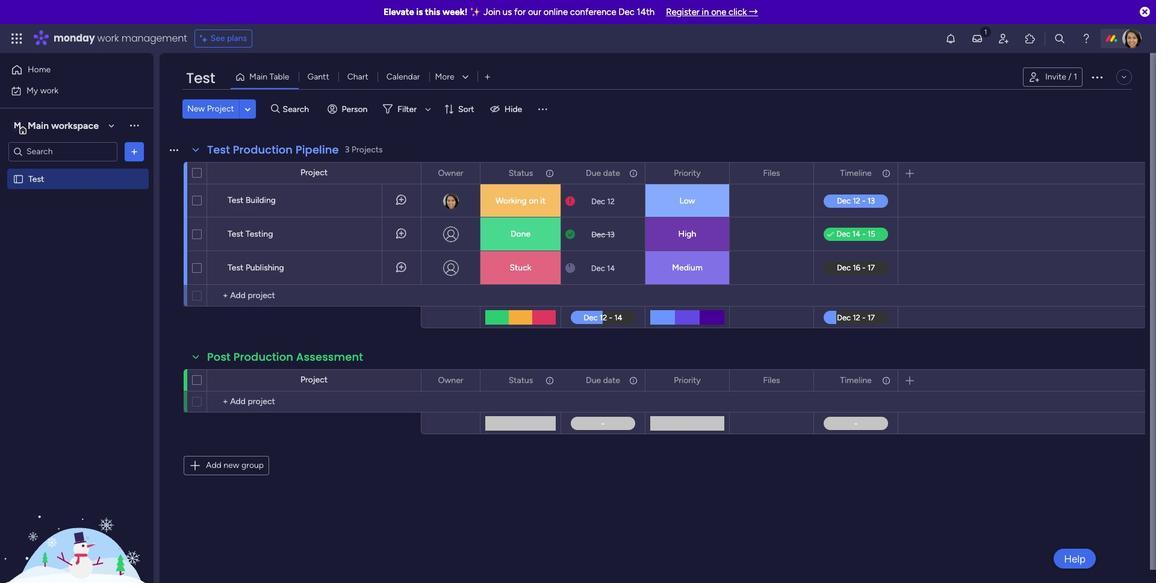 Task type: vqa. For each thing, say whether or not it's contained in the screenshot.
account , to an item
no



Task type: locate. For each thing, give the bounding box(es) containing it.
filter
[[398, 104, 417, 114]]

work
[[97, 31, 119, 45], [40, 85, 58, 95]]

more
[[435, 72, 455, 82]]

search everything image
[[1054, 33, 1066, 45]]

1 status field from the top
[[506, 167, 536, 180]]

Search field
[[280, 101, 316, 117]]

0 horizontal spatial main
[[28, 120, 49, 131]]

options image
[[1090, 70, 1105, 84], [545, 163, 553, 183], [881, 163, 890, 183], [628, 370, 637, 391], [713, 370, 721, 391], [881, 370, 890, 391]]

add
[[206, 460, 222, 470]]

1 due date field from the top
[[583, 167, 623, 180]]

work inside button
[[40, 85, 58, 95]]

1 vertical spatial priority
[[674, 375, 701, 385]]

stuck
[[510, 263, 532, 273]]

1 vertical spatial timeline
[[841, 375, 872, 385]]

test up new
[[186, 68, 215, 88]]

0 vertical spatial priority
[[674, 168, 701, 178]]

v2 search image
[[271, 102, 280, 116]]

dec 14
[[591, 264, 615, 273]]

1 owner field from the top
[[435, 167, 467, 180]]

2 priority from the top
[[674, 375, 701, 385]]

test production pipeline
[[207, 142, 339, 157]]

workspace
[[51, 120, 99, 131]]

0 vertical spatial production
[[233, 142, 293, 157]]

0 vertical spatial files field
[[760, 167, 783, 180]]

1 vertical spatial due date
[[586, 375, 620, 385]]

Due date field
[[583, 167, 623, 180], [583, 374, 623, 387]]

building
[[246, 195, 276, 205]]

project right new
[[207, 104, 234, 114]]

main inside workspace selection element
[[28, 120, 49, 131]]

Owner field
[[435, 167, 467, 180], [435, 374, 467, 387]]

sort
[[458, 104, 474, 114]]

dapulse checkmark sign image
[[828, 228, 834, 242]]

due
[[586, 168, 601, 178], [586, 375, 601, 385]]

invite
[[1046, 72, 1067, 82]]

lottie animation element
[[0, 461, 154, 583]]

production inside 'field'
[[233, 142, 293, 157]]

1 horizontal spatial main
[[249, 72, 268, 82]]

arrow down image
[[421, 102, 435, 116]]

1 vertical spatial due
[[586, 375, 601, 385]]

test
[[186, 68, 215, 88], [207, 142, 230, 157], [28, 174, 44, 184], [228, 195, 244, 205], [228, 229, 244, 239], [228, 263, 244, 273]]

test left testing
[[228, 229, 244, 239]]

1 timeline from the top
[[841, 168, 872, 178]]

plans
[[227, 33, 247, 43]]

due date
[[586, 168, 620, 178], [586, 375, 620, 385]]

production
[[233, 142, 293, 157], [234, 349, 293, 364]]

production for post
[[234, 349, 293, 364]]

2 due date from the top
[[586, 375, 620, 385]]

1 vertical spatial files
[[763, 375, 780, 385]]

high
[[679, 229, 697, 239]]

main left table on the top left of page
[[249, 72, 268, 82]]

work right monday in the top left of the page
[[97, 31, 119, 45]]

0 vertical spatial owner
[[438, 168, 464, 178]]

test left "publishing"
[[228, 263, 244, 273]]

angle down image
[[245, 105, 251, 114]]

0 vertical spatial due date
[[586, 168, 620, 178]]

v2 done deadline image
[[566, 229, 575, 240]]

invite / 1
[[1046, 72, 1078, 82]]

dec left 14th
[[619, 7, 635, 17]]

0 vertical spatial priority field
[[671, 167, 704, 180]]

calendar
[[387, 72, 420, 82]]

1 priority field from the top
[[671, 167, 704, 180]]

option
[[0, 168, 154, 170]]

main inside main table button
[[249, 72, 268, 82]]

help
[[1064, 553, 1086, 565]]

lottie animation image
[[0, 461, 154, 583]]

files
[[763, 168, 780, 178], [763, 375, 780, 385]]

0 vertical spatial date
[[603, 168, 620, 178]]

test right public board icon
[[28, 174, 44, 184]]

medium
[[672, 263, 703, 273]]

1 vertical spatial status field
[[506, 374, 536, 387]]

0 vertical spatial files
[[763, 168, 780, 178]]

1 vertical spatial due date field
[[583, 374, 623, 387]]

1 vertical spatial owner
[[438, 375, 464, 385]]

test for test production pipeline
[[207, 142, 230, 157]]

Status field
[[506, 167, 536, 180], [506, 374, 536, 387]]

priority for 1st priority field from the bottom
[[674, 375, 701, 385]]

Files field
[[760, 167, 783, 180], [760, 374, 783, 387]]

0 vertical spatial main
[[249, 72, 268, 82]]

2 timeline from the top
[[841, 375, 872, 385]]

1 vertical spatial files field
[[760, 374, 783, 387]]

2 due from the top
[[586, 375, 601, 385]]

test down new project button
[[207, 142, 230, 157]]

notifications image
[[945, 33, 957, 45]]

our
[[528, 7, 542, 17]]

join
[[484, 7, 501, 17]]

management
[[122, 31, 187, 45]]

0 vertical spatial due
[[586, 168, 601, 178]]

my
[[27, 85, 38, 95]]

1 owner from the top
[[438, 168, 464, 178]]

1 horizontal spatial work
[[97, 31, 119, 45]]

working
[[496, 196, 527, 206]]

1 vertical spatial date
[[603, 375, 620, 385]]

post
[[207, 349, 231, 364]]

timeline
[[841, 168, 872, 178], [841, 375, 872, 385]]

week!
[[443, 7, 468, 17]]

see plans
[[211, 33, 247, 43]]

test list box
[[0, 166, 154, 352]]

dec
[[619, 7, 635, 17], [592, 197, 605, 206], [592, 230, 606, 239], [591, 264, 605, 273]]

2 status from the top
[[509, 375, 533, 385]]

hide
[[505, 104, 522, 114]]

done
[[511, 229, 531, 239]]

0 vertical spatial owner field
[[435, 167, 467, 180]]

1 vertical spatial work
[[40, 85, 58, 95]]

main right workspace 'image'
[[28, 120, 49, 131]]

1 vertical spatial production
[[234, 349, 293, 364]]

1 due date from the top
[[586, 168, 620, 178]]

dec left 12
[[592, 197, 605, 206]]

1 vertical spatial project
[[301, 167, 328, 178]]

production inside field
[[234, 349, 293, 364]]

1 vertical spatial timeline field
[[838, 374, 875, 387]]

2 vertical spatial project
[[301, 375, 328, 385]]

1 vertical spatial owner field
[[435, 374, 467, 387]]

1 files from the top
[[763, 168, 780, 178]]

/
[[1069, 72, 1072, 82]]

test inside test production pipeline 'field'
[[207, 142, 230, 157]]

0 horizontal spatial work
[[40, 85, 58, 95]]

✨
[[470, 7, 481, 17]]

1 vertical spatial status
[[509, 375, 533, 385]]

production down v2 search image
[[233, 142, 293, 157]]

1 files field from the top
[[760, 167, 783, 180]]

home
[[28, 64, 51, 75]]

production for test
[[233, 142, 293, 157]]

1 timeline field from the top
[[838, 167, 875, 180]]

main
[[249, 72, 268, 82], [28, 120, 49, 131]]

dec left 14
[[591, 264, 605, 273]]

0 vertical spatial timeline
[[841, 168, 872, 178]]

0 vertical spatial project
[[207, 104, 234, 114]]

it
[[541, 196, 546, 206]]

0 vertical spatial work
[[97, 31, 119, 45]]

12
[[607, 197, 615, 206]]

group
[[242, 460, 264, 470]]

Timeline field
[[838, 167, 875, 180], [838, 374, 875, 387]]

test for test building
[[228, 195, 244, 205]]

low
[[680, 196, 695, 206]]

0 vertical spatial timeline field
[[838, 167, 875, 180]]

assessment
[[296, 349, 363, 364]]

2 date from the top
[[603, 375, 620, 385]]

monday work management
[[54, 31, 187, 45]]

Search in workspace field
[[25, 145, 101, 158]]

in
[[702, 7, 709, 17]]

dec left the 13
[[592, 230, 606, 239]]

v2 overdue deadline image
[[566, 195, 575, 207]]

owner
[[438, 168, 464, 178], [438, 375, 464, 385]]

test building
[[228, 195, 276, 205]]

0 vertical spatial due date field
[[583, 167, 623, 180]]

post production assessment
[[207, 349, 363, 364]]

monday
[[54, 31, 95, 45]]

1 vertical spatial main
[[28, 120, 49, 131]]

click
[[729, 7, 747, 17]]

project down pipeline
[[301, 167, 328, 178]]

column information image
[[545, 168, 555, 178], [629, 168, 639, 178], [882, 168, 892, 178], [545, 376, 555, 385], [629, 376, 639, 385], [882, 376, 892, 385]]

pipeline
[[296, 142, 339, 157]]

0 vertical spatial status field
[[506, 167, 536, 180]]

for
[[514, 7, 526, 17]]

online
[[544, 7, 568, 17]]

1 vertical spatial priority field
[[671, 374, 704, 387]]

priority
[[674, 168, 701, 178], [674, 375, 701, 385]]

0 vertical spatial status
[[509, 168, 533, 178]]

dec 13
[[592, 230, 615, 239]]

Priority field
[[671, 167, 704, 180], [671, 374, 704, 387]]

gantt
[[308, 72, 329, 82]]

production right the post
[[234, 349, 293, 364]]

test inside test list box
[[28, 174, 44, 184]]

2 timeline field from the top
[[838, 374, 875, 387]]

test inside 'test' field
[[186, 68, 215, 88]]

add new group button
[[184, 456, 269, 475]]

gantt button
[[298, 67, 338, 87]]

work for my
[[40, 85, 58, 95]]

1 priority from the top
[[674, 168, 701, 178]]

options image
[[128, 145, 140, 158], [463, 163, 472, 183], [628, 163, 637, 183], [463, 370, 472, 391], [545, 370, 553, 391], [797, 370, 805, 391]]

project
[[207, 104, 234, 114], [301, 167, 328, 178], [301, 375, 328, 385]]

test left "building"
[[228, 195, 244, 205]]

work right the my
[[40, 85, 58, 95]]

is
[[416, 7, 423, 17]]

select product image
[[11, 33, 23, 45]]

2 files from the top
[[763, 375, 780, 385]]

project up + add project text field
[[301, 375, 328, 385]]



Task type: describe. For each thing, give the bounding box(es) containing it.
→
[[749, 7, 758, 17]]

menu image
[[537, 103, 549, 115]]

register
[[666, 7, 700, 17]]

james peterson image
[[1123, 29, 1142, 48]]

files for second files "field" from the bottom of the page
[[763, 168, 780, 178]]

test publishing
[[228, 263, 284, 273]]

main workspace
[[28, 120, 99, 131]]

expand board header image
[[1120, 72, 1129, 82]]

elevate
[[384, 7, 414, 17]]

dec 12
[[592, 197, 615, 206]]

dec for test building
[[592, 197, 605, 206]]

2 due date field from the top
[[583, 374, 623, 387]]

invite members image
[[998, 33, 1010, 45]]

my work button
[[7, 81, 130, 100]]

working on it
[[496, 196, 546, 206]]

calendar button
[[378, 67, 429, 87]]

timeline for 2nd timeline field from the top of the page
[[841, 375, 872, 385]]

help button
[[1054, 549, 1096, 569]]

work for monday
[[97, 31, 119, 45]]

testing
[[246, 229, 273, 239]]

my work
[[27, 85, 58, 95]]

2 owner field from the top
[[435, 374, 467, 387]]

+ Add project text field
[[213, 395, 416, 409]]

public board image
[[13, 173, 24, 185]]

13
[[607, 230, 615, 239]]

workspace selection element
[[11, 118, 101, 134]]

project inside button
[[207, 104, 234, 114]]

main table button
[[231, 67, 298, 87]]

new
[[224, 460, 239, 470]]

one
[[711, 7, 727, 17]]

2 priority field from the top
[[671, 374, 704, 387]]

table
[[270, 72, 289, 82]]

us
[[503, 7, 512, 17]]

priority for 1st priority field from the top of the page
[[674, 168, 701, 178]]

on
[[529, 196, 539, 206]]

main table
[[249, 72, 289, 82]]

conference
[[570, 7, 617, 17]]

chart
[[347, 72, 369, 82]]

dec for test publishing
[[591, 264, 605, 273]]

filter button
[[379, 99, 435, 119]]

home button
[[7, 60, 130, 80]]

more button
[[429, 67, 477, 87]]

chart button
[[338, 67, 378, 87]]

new project button
[[183, 99, 239, 119]]

1 image
[[981, 25, 992, 38]]

help image
[[1081, 33, 1093, 45]]

m
[[14, 120, 21, 130]]

add view image
[[485, 73, 490, 82]]

inbox image
[[972, 33, 984, 45]]

+ Add project text field
[[213, 289, 416, 303]]

new project
[[187, 104, 234, 114]]

Test field
[[183, 68, 218, 89]]

test testing
[[228, 229, 273, 239]]

see
[[211, 33, 225, 43]]

14th
[[637, 7, 655, 17]]

2 files field from the top
[[760, 374, 783, 387]]

1 due from the top
[[586, 168, 601, 178]]

register in one click →
[[666, 7, 758, 17]]

new
[[187, 104, 205, 114]]

1 status from the top
[[509, 168, 533, 178]]

workspace options image
[[128, 119, 140, 131]]

sort button
[[439, 99, 482, 119]]

add new group
[[206, 460, 264, 470]]

main for main table
[[249, 72, 268, 82]]

invite / 1 button
[[1023, 67, 1083, 87]]

person button
[[323, 99, 375, 119]]

test for test testing
[[228, 229, 244, 239]]

elevate is this week! ✨ join us for our online conference dec 14th
[[384, 7, 655, 17]]

14
[[607, 264, 615, 273]]

publishing
[[246, 263, 284, 273]]

1
[[1074, 72, 1078, 82]]

hide button
[[485, 99, 530, 119]]

workspace image
[[11, 119, 23, 132]]

timeline for first timeline field
[[841, 168, 872, 178]]

register in one click → link
[[666, 7, 758, 17]]

see plans button
[[194, 30, 252, 48]]

project for post production assessment
[[301, 375, 328, 385]]

test for test publishing
[[228, 263, 244, 273]]

project for test production pipeline
[[301, 167, 328, 178]]

this
[[425, 7, 441, 17]]

main for main workspace
[[28, 120, 49, 131]]

person
[[342, 104, 368, 114]]

2 status field from the top
[[506, 374, 536, 387]]

Post Production Assessment field
[[204, 349, 366, 365]]

1 date from the top
[[603, 168, 620, 178]]

apps image
[[1025, 33, 1037, 45]]

2 owner from the top
[[438, 375, 464, 385]]

files for 1st files "field" from the bottom of the page
[[763, 375, 780, 385]]

dec for test testing
[[592, 230, 606, 239]]

Test Production Pipeline field
[[204, 142, 342, 158]]



